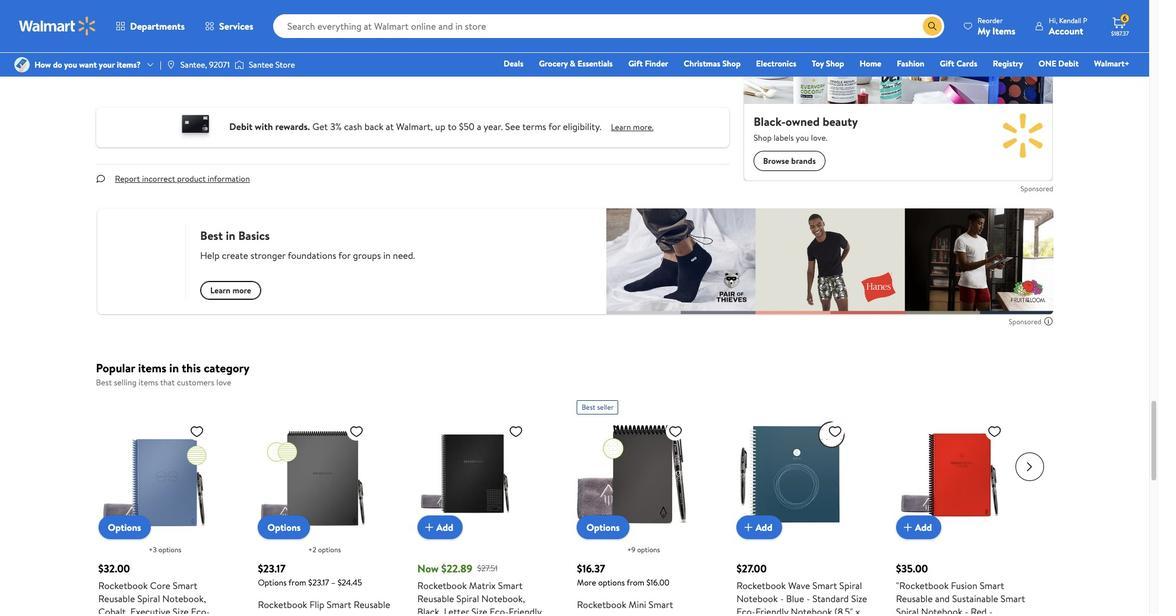 Task type: locate. For each thing, give the bounding box(es) containing it.
1 horizontal spatial notebook,
[[482, 592, 525, 606]]

finder
[[645, 58, 669, 70]]

search icon image
[[928, 21, 938, 31]]

notepad, left gray,
[[283, 611, 321, 614]]

essentials
[[578, 58, 613, 70]]

4 product group from the left
[[577, 396, 711, 614]]

services
[[219, 20, 254, 33]]

notepad, down $16.00 on the bottom
[[641, 611, 680, 614]]

add up $35.00
[[916, 521, 933, 534]]

from inside $16.37 more options from $16.00
[[627, 577, 645, 589]]

reusable left and
[[897, 592, 933, 606]]

kendall
[[1060, 15, 1082, 25]]

add to cart image
[[422, 521, 437, 535], [742, 521, 756, 535]]

$23.17 options from $23.17 – $24.45
[[258, 562, 362, 589]]

1 horizontal spatial add to cart image
[[742, 521, 756, 535]]

shop for toy shop
[[826, 58, 845, 70]]

|
[[160, 59, 162, 71]]

rocketbook down $27.00
[[737, 579, 786, 592]]

reusable down $24.45
[[354, 598, 391, 611]]

2 horizontal spatial add button
[[897, 516, 942, 540]]

product group containing $27.00
[[737, 396, 870, 614]]

best
[[96, 377, 112, 389], [582, 402, 596, 412]]

$27.00
[[737, 562, 767, 576]]

product group containing now $22.89
[[418, 396, 551, 614]]

do
[[53, 59, 62, 71]]

0 vertical spatial items
[[138, 360, 167, 376]]

 image
[[235, 59, 244, 71], [166, 60, 176, 70]]

rocketbook mini smart reusable spiral notepad, gray, mini size eco-friendly notepad (3.5" x 5.5"), 48 dot-grid pages, includes 1 pen and microfiber cloth image
[[577, 420, 688, 530]]

2 horizontal spatial add
[[916, 521, 933, 534]]

0 horizontal spatial notepad,
[[283, 611, 321, 614]]

notebook, down $27.51
[[482, 592, 525, 606]]

cards
[[957, 58, 978, 70]]

fashion link
[[892, 57, 930, 70]]

add up "$22.89"
[[437, 521, 454, 534]]

0 vertical spatial debit
[[1059, 58, 1079, 70]]

options up $23.17 options from $23.17 – $24.45 on the left bottom of the page
[[268, 521, 301, 534]]

2 shop from the left
[[826, 58, 845, 70]]

cobalt,
[[98, 606, 128, 614]]

home link
[[855, 57, 887, 70]]

add up $27.00
[[756, 521, 773, 534]]

best inside popular items in this category best selling items that customers love
[[96, 377, 112, 389]]

registry link
[[988, 57, 1029, 70]]

services button
[[195, 12, 264, 40]]

flip
[[310, 598, 325, 611]]

debit with rewards. get 3% cash back at walmart, up to $50 a year. see terms for eligibility.
[[229, 120, 602, 133]]

2 add to cart image from the left
[[742, 521, 756, 535]]

add to cart image up "now"
[[422, 521, 437, 535]]

 image right 92071
[[235, 59, 244, 71]]

add button up $35.00
[[897, 516, 942, 540]]

for
[[549, 120, 561, 133]]

christmas
[[684, 58, 721, 70]]

3 product group from the left
[[418, 396, 551, 614]]

smart right sustainable
[[1001, 592, 1026, 606]]

1 horizontal spatial  image
[[235, 59, 244, 71]]

1 horizontal spatial best
[[582, 402, 596, 412]]

-
[[781, 592, 784, 606], [807, 592, 811, 606], [965, 606, 969, 614]]

shop inside toy shop link
[[826, 58, 845, 70]]

options right +2 on the left bottom of the page
[[318, 545, 341, 555]]

add for $27.00
[[756, 521, 773, 534]]

more
[[577, 577, 597, 589]]

rocketbook inside now $22.89 $27.51 rocketbook matrix smart reusable spiral notebook, black, letter size eco-friend
[[418, 579, 467, 592]]

executive
[[130, 606, 170, 614]]

fusion
[[952, 579, 978, 592]]

0 vertical spatial sponsored
[[1021, 184, 1054, 194]]

1 add button from the left
[[418, 516, 463, 540]]

0 horizontal spatial notebook
[[737, 592, 778, 606]]

add to cart image up $27.00
[[742, 521, 756, 535]]

0 horizontal spatial size
[[173, 606, 189, 614]]

shop right christmas
[[723, 58, 741, 70]]

"rocketbook
[[897, 579, 949, 592]]

friendly
[[756, 606, 789, 614]]

product group containing $32.00
[[98, 396, 232, 614]]

rocketbook down more
[[577, 598, 627, 611]]

items up that
[[138, 360, 167, 376]]

options for +9 options
[[638, 545, 661, 555]]

notepad, for mini
[[641, 611, 680, 614]]

1 horizontal spatial shop
[[826, 58, 845, 70]]

1 horizontal spatial add button
[[737, 516, 782, 540]]

reusable inside rocketbook flip smart reusable spiral notepad, gray, letter siz
[[354, 598, 391, 611]]

0 horizontal spatial add to cart image
[[422, 521, 437, 535]]

0 vertical spatial $23.17
[[258, 562, 286, 576]]

on
[[162, 20, 170, 30]]

best left seller
[[582, 402, 596, 412]]

options link up +3
[[98, 516, 151, 540]]

gift left cards
[[940, 58, 955, 70]]

rocketbook down "now"
[[418, 579, 467, 592]]

spiral right wave
[[840, 579, 863, 592]]

2 product group from the left
[[258, 396, 392, 614]]

options down $16.37 on the bottom of page
[[599, 577, 625, 589]]

notebook, down +3 options
[[162, 592, 206, 606]]

2 notepad, from the left
[[641, 611, 680, 614]]

christmas shop link
[[679, 57, 746, 70]]

spiral down "$22.89"
[[457, 592, 479, 606]]

2 horizontal spatial -
[[965, 606, 969, 614]]

with
[[255, 120, 273, 133]]

year.
[[484, 120, 503, 133]]

spiral left flip
[[258, 611, 281, 614]]

1 horizontal spatial gift
[[940, 58, 955, 70]]

shop for christmas shop
[[723, 58, 741, 70]]

shop inside christmas shop link
[[723, 58, 741, 70]]

3 add button from the left
[[897, 516, 942, 540]]

2 options link from the left
[[258, 516, 310, 540]]

1 gift from the left
[[629, 58, 643, 70]]

eco- down $27.00
[[737, 606, 756, 614]]

1 horizontal spatial from
[[627, 577, 645, 589]]

2 from from the left
[[627, 577, 645, 589]]

notepad, inside rocketbook flip smart reusable spiral notepad, gray, letter siz
[[283, 611, 321, 614]]

add button up "now"
[[418, 516, 463, 540]]

spiral inside $35.00 "rocketbook fusion smart reusable and sustainable smart spiral notebook - red
[[897, 606, 919, 614]]

Search search field
[[273, 14, 945, 38]]

0 horizontal spatial debit
[[229, 120, 253, 133]]

shop
[[723, 58, 741, 70], [826, 58, 845, 70]]

smart inside $27.00 rocketbook wave smart spiral notebook - blue - standard size eco-friendly notebook (8.5"
[[813, 579, 838, 592]]

smart right matrix in the left of the page
[[498, 579, 523, 592]]

grocery
[[539, 58, 568, 70]]

–
[[331, 577, 336, 589]]

one debit
[[1039, 58, 1079, 70]]

6 $187.37
[[1112, 13, 1130, 37]]

5 product group from the left
[[737, 396, 870, 614]]

0 horizontal spatial letter
[[347, 611, 373, 614]]

size down matrix in the left of the page
[[472, 606, 488, 614]]

one debit link
[[1034, 57, 1085, 70]]

1 vertical spatial $23.17
[[308, 577, 329, 589]]

0 horizontal spatial eco-
[[490, 606, 509, 614]]

your
[[99, 59, 115, 71]]

spiral down "rocketbook
[[897, 606, 919, 614]]

from up mini
[[627, 577, 645, 589]]

0 horizontal spatial options link
[[98, 516, 151, 540]]

reusable inside rocketbook mini smart reusable spiral notepad, gray
[[577, 611, 614, 614]]

more.
[[633, 121, 654, 133]]

that
[[160, 377, 175, 389]]

love
[[217, 377, 231, 389]]

letter right black,
[[444, 606, 469, 614]]

ad disclaimer and feedback image
[[1044, 317, 1054, 327]]

2 gift from the left
[[940, 58, 955, 70]]

"rocketbook fusion smart reusable and sustainable smart spiral notebook - red - executive size eco-friendly notebook (6"" x 8.8"") includes 1 pen and microfiber cloth" image
[[897, 420, 1007, 530]]

incorrect
[[142, 173, 175, 185]]

0 horizontal spatial shop
[[723, 58, 741, 70]]

category
[[204, 360, 250, 376]]

1 add from the left
[[437, 521, 454, 534]]

options up $16.37 on the bottom of page
[[587, 521, 620, 534]]

reusable inside $32.00 rocketbook core smart reusable spiral notebook, cobalt, executive size ec
[[98, 592, 135, 606]]

 image
[[14, 57, 30, 73]]

my
[[978, 24, 991, 37]]

2 add from the left
[[756, 521, 773, 534]]

smart inside $32.00 rocketbook core smart reusable spiral notebook, cobalt, executive size ec
[[173, 579, 197, 592]]

black,
[[418, 606, 442, 614]]

add button for $35.00
[[897, 516, 942, 540]]

2 horizontal spatial options link
[[577, 516, 630, 540]]

smart right core
[[173, 579, 197, 592]]

size inside now $22.89 $27.51 rocketbook matrix smart reusable spiral notebook, black, letter size eco-friend
[[472, 606, 488, 614]]

$27.51
[[477, 563, 498, 574]]

letter
[[444, 606, 469, 614], [347, 611, 373, 614]]

letter inside now $22.89 $27.51 rocketbook matrix smart reusable spiral notebook, black, letter size eco-friend
[[444, 606, 469, 614]]

1 options link from the left
[[98, 516, 151, 540]]

spiral
[[840, 579, 863, 592], [137, 592, 160, 606], [457, 592, 479, 606], [897, 606, 919, 614], [258, 611, 281, 614], [616, 611, 639, 614]]

one debit card  debit with rewards. get 3% cash back at walmart, up to $50 a year. see terms for eligibility. learn more. element
[[611, 121, 654, 134]]

$16.00
[[647, 577, 670, 589]]

1 from from the left
[[289, 577, 306, 589]]

spiral inside $32.00 rocketbook core smart reusable spiral notebook, cobalt, executive size ec
[[137, 592, 160, 606]]

from up rocketbook flip smart reusable spiral notepad, gray, letter siz
[[289, 577, 306, 589]]

size
[[852, 592, 868, 606], [173, 606, 189, 614], [472, 606, 488, 614]]

1 horizontal spatial notepad,
[[641, 611, 680, 614]]

$24.45
[[338, 577, 362, 589]]

notebook, inside now $22.89 $27.51 rocketbook matrix smart reusable spiral notebook, black, letter size eco-friend
[[482, 592, 525, 606]]

add button up $27.00
[[737, 516, 782, 540]]

originally posted on getrocketbook.com
[[108, 20, 233, 30]]

1 shop from the left
[[723, 58, 741, 70]]

santee store
[[249, 59, 295, 71]]

$23.17
[[258, 562, 286, 576], [308, 577, 329, 589]]

2 eco- from the left
[[737, 606, 756, 614]]

notepad, for flip
[[283, 611, 321, 614]]

1 add to cart image from the left
[[422, 521, 437, 535]]

2 horizontal spatial notebook
[[922, 606, 963, 614]]

debit left with
[[229, 120, 253, 133]]

1 eco- from the left
[[490, 606, 509, 614]]

reusable down more
[[577, 611, 614, 614]]

posted
[[139, 20, 160, 30]]

1 horizontal spatial $23.17
[[308, 577, 329, 589]]

options link up +2 on the left bottom of the page
[[258, 516, 310, 540]]

add to favorites list, rocketbook matrix smart reusable spiral notebook, black, letter size eco-friendly notebook (8.5" x 11"), 32 graphed & lined pages, includes 1 pen and microfiber cloth image
[[509, 424, 523, 439]]

product group containing $23.17
[[258, 396, 392, 614]]

6 product group from the left
[[897, 396, 1030, 614]]

options for 'rocketbook core smart reusable spiral notebook, cobalt, executive size eco-friendly notebook (6"" x 8.8"")- 36 lined pages, includes 1 pen and microfiber cloth' image
[[108, 521, 141, 534]]

next slide for popular items in this category list image
[[1016, 453, 1044, 481]]

options for +3 options
[[159, 545, 181, 555]]

- down fusion
[[965, 606, 969, 614]]

size right standard
[[852, 592, 868, 606]]

0 horizontal spatial  image
[[166, 60, 176, 70]]

0 horizontal spatial add button
[[418, 516, 463, 540]]

1 product group from the left
[[98, 396, 232, 614]]

options up $32.00
[[108, 521, 141, 534]]

smart right flip
[[327, 598, 352, 611]]

options right +9
[[638, 545, 661, 555]]

options for rocketbook mini smart reusable spiral notepad, gray, mini size eco-friendly notepad (3.5" x 5.5"), 48 dot-grid pages, includes 1 pen and microfiber cloth image
[[587, 521, 620, 534]]

hi, kendall p account
[[1049, 15, 1088, 37]]

customers
[[177, 377, 215, 389]]

3%
[[330, 120, 342, 133]]

0 horizontal spatial -
[[781, 592, 784, 606]]

2 horizontal spatial size
[[852, 592, 868, 606]]

rocketbook inside rocketbook mini smart reusable spiral notepad, gray
[[577, 598, 627, 611]]

2 add button from the left
[[737, 516, 782, 540]]

options link up +9
[[577, 516, 630, 540]]

notebook down wave
[[791, 606, 833, 614]]

rocketbook left flip
[[258, 598, 307, 611]]

notepad, inside rocketbook mini smart reusable spiral notepad, gray
[[641, 611, 680, 614]]

shop right toy at the top
[[826, 58, 845, 70]]

smart right wave
[[813, 579, 838, 592]]

reusable
[[98, 592, 135, 606], [418, 592, 454, 606], [897, 592, 933, 606], [354, 598, 391, 611], [577, 611, 614, 614]]

want
[[79, 59, 97, 71]]

spiral down $16.37 more options from $16.00
[[616, 611, 639, 614]]

items left that
[[139, 377, 158, 389]]

gift cards
[[940, 58, 978, 70]]

1 horizontal spatial options link
[[258, 516, 310, 540]]

$16.37
[[577, 562, 606, 576]]

best down popular
[[96, 377, 112, 389]]

1 horizontal spatial size
[[472, 606, 488, 614]]

smart
[[173, 579, 197, 592], [498, 579, 523, 592], [813, 579, 838, 592], [980, 579, 1005, 592], [1001, 592, 1026, 606], [327, 598, 352, 611], [649, 598, 674, 611]]

options link for $32.00
[[98, 516, 151, 540]]

1 vertical spatial best
[[582, 402, 596, 412]]

rocketbook inside $32.00 rocketbook core smart reusable spiral notebook, cobalt, executive size ec
[[98, 579, 148, 592]]

eco- inside $27.00 rocketbook wave smart spiral notebook - blue - standard size eco-friendly notebook (8.5"
[[737, 606, 756, 614]]

0 horizontal spatial from
[[289, 577, 306, 589]]

rewards.
[[275, 120, 310, 133]]

options up rocketbook flip smart reusable spiral notepad, gray, letter siz
[[258, 577, 287, 589]]

Walmart Site-Wide search field
[[273, 14, 945, 38]]

spiral inside rocketbook mini smart reusable spiral notepad, gray
[[616, 611, 639, 614]]

0 horizontal spatial best
[[96, 377, 112, 389]]

gift left finder
[[629, 58, 643, 70]]

spiral inside now $22.89 $27.51 rocketbook matrix smart reusable spiral notebook, black, letter size eco-friend
[[457, 592, 479, 606]]

reusable down "now"
[[418, 592, 454, 606]]

you
[[64, 59, 77, 71]]

0 horizontal spatial add
[[437, 521, 454, 534]]

rocketbook matrix smart reusable spiral notebook, black, letter size eco-friendly notebook (8.5" x 11"), 32 graphed & lined pages, includes 1 pen and microfiber cloth image
[[418, 420, 528, 530]]

learn
[[611, 121, 631, 133]]

reusable down $32.00
[[98, 592, 135, 606]]

spiral right the cobalt,
[[137, 592, 160, 606]]

sustainable
[[953, 592, 999, 606]]

notebook
[[737, 592, 778, 606], [791, 606, 833, 614], [922, 606, 963, 614]]

options right +3
[[159, 545, 181, 555]]

 image right |
[[166, 60, 176, 70]]

2 notebook, from the left
[[482, 592, 525, 606]]

- right blue
[[807, 592, 811, 606]]

notebook down "rocketbook
[[922, 606, 963, 614]]

add button for now
[[418, 516, 463, 540]]

options inside $16.37 more options from $16.00
[[599, 577, 625, 589]]

letter right gray,
[[347, 611, 373, 614]]

smart down $16.00 on the bottom
[[649, 598, 674, 611]]

options link
[[98, 516, 151, 540], [258, 516, 310, 540], [577, 516, 630, 540]]

options
[[108, 521, 141, 534], [268, 521, 301, 534], [587, 521, 620, 534], [258, 577, 287, 589]]

smart inside rocketbook flip smart reusable spiral notepad, gray, letter siz
[[327, 598, 352, 611]]

3 add from the left
[[916, 521, 933, 534]]

1 horizontal spatial letter
[[444, 606, 469, 614]]

popular items in this category best selling items that customers love
[[96, 360, 250, 389]]

1 notebook, from the left
[[162, 592, 206, 606]]

rocketbook down $32.00
[[98, 579, 148, 592]]

product group
[[98, 396, 232, 614], [258, 396, 392, 614], [418, 396, 551, 614], [577, 396, 711, 614], [737, 396, 870, 614], [897, 396, 1030, 614]]

0 horizontal spatial notebook,
[[162, 592, 206, 606]]

size right executive
[[173, 606, 189, 614]]

1 horizontal spatial add
[[756, 521, 773, 534]]

items
[[993, 24, 1016, 37]]

report
[[115, 173, 140, 185]]

popular
[[96, 360, 135, 376]]

rocketbook flip smart reusable spiral notepad, gray, letter size eco-friendly notepad (8.5" x 11"), 32 dot-grid and lined pages, 1 pen and microfiber cloth included image
[[258, 420, 369, 530]]

1 horizontal spatial eco-
[[737, 606, 756, 614]]

notepad,
[[283, 611, 321, 614], [641, 611, 680, 614]]

rocketbook flip smart reusable spiral notepad, gray, letter siz
[[258, 598, 391, 614]]

debit right one in the top of the page
[[1059, 58, 1079, 70]]

+2
[[308, 545, 316, 555]]

smart inside rocketbook mini smart reusable spiral notepad, gray
[[649, 598, 674, 611]]

0 horizontal spatial gift
[[629, 58, 643, 70]]

add to favorites list, rocketbook core smart reusable spiral notebook, cobalt, executive size eco-friendly notebook (6"" x 8.8"")- 36 lined pages, includes 1 pen and microfiber cloth image
[[190, 424, 204, 439]]

+9 options
[[628, 545, 661, 555]]

from inside $23.17 options from $23.17 – $24.45
[[289, 577, 306, 589]]

- left blue
[[781, 592, 784, 606]]

3 options link from the left
[[577, 516, 630, 540]]

$32.00 rocketbook core smart reusable spiral notebook, cobalt, executive size ec
[[98, 562, 226, 614]]

add to cart image for now
[[422, 521, 437, 535]]

eco- down matrix in the left of the page
[[490, 606, 509, 614]]

notebook down $27.00
[[737, 592, 778, 606]]

product
[[177, 173, 206, 185]]

0 vertical spatial best
[[96, 377, 112, 389]]

1 notepad, from the left
[[283, 611, 321, 614]]



Task type: describe. For each thing, give the bounding box(es) containing it.
 image for santee store
[[235, 59, 244, 71]]

santee,
[[181, 59, 207, 71]]

walmart image
[[19, 17, 96, 36]]

+9
[[628, 545, 636, 555]]

gift for gift cards
[[940, 58, 955, 70]]

electronics
[[757, 58, 797, 70]]

see
[[505, 120, 521, 133]]

home
[[860, 58, 882, 70]]

report incorrect product information button
[[105, 165, 260, 193]]

seller
[[598, 402, 614, 412]]

departments
[[130, 20, 185, 33]]

a
[[477, 120, 482, 133]]

$16.37 more options from $16.00
[[577, 562, 670, 589]]

selling
[[114, 377, 137, 389]]

gift finder
[[629, 58, 669, 70]]

gray,
[[323, 611, 345, 614]]

add to favorites list, "rocketbook fusion smart reusable and sustainable smart spiral notebook - red - executive size eco-friendly notebook (6"" x 8.8"") includes 1 pen and microfiber cloth" image
[[988, 424, 1002, 439]]

$22.89
[[442, 562, 473, 576]]

1 horizontal spatial debit
[[1059, 58, 1079, 70]]

rocketbook inside rocketbook flip smart reusable spiral notepad, gray, letter siz
[[258, 598, 307, 611]]

options for rocketbook flip smart reusable spiral notepad, gray, letter size eco-friendly notepad (8.5" x 11"), 32 dot-grid and lined pages, 1 pen and microfiber cloth included image
[[268, 521, 301, 534]]

gift finder link
[[623, 57, 674, 70]]

letter inside rocketbook flip smart reusable spiral notepad, gray, letter siz
[[347, 611, 373, 614]]

 image for santee, 92071
[[166, 60, 176, 70]]

1 horizontal spatial -
[[807, 592, 811, 606]]

options for +2 options
[[318, 545, 341, 555]]

product group containing $35.00
[[897, 396, 1030, 614]]

gift cards link
[[935, 57, 983, 70]]

spiral inside $27.00 rocketbook wave smart spiral notebook - blue - standard size eco-friendly notebook (8.5"
[[840, 579, 863, 592]]

information
[[208, 173, 250, 185]]

christmas shop
[[684, 58, 741, 70]]

best inside product group
[[582, 402, 596, 412]]

add for now
[[437, 521, 454, 534]]

6
[[1124, 13, 1128, 23]]

reorder my items
[[978, 15, 1016, 37]]

toy
[[812, 58, 824, 70]]

to
[[448, 120, 457, 133]]

this
[[182, 360, 201, 376]]

how do you want your items?
[[34, 59, 141, 71]]

&
[[570, 58, 576, 70]]

up
[[435, 120, 446, 133]]

$35.00 "rocketbook fusion smart reusable and sustainable smart spiral notebook - red
[[897, 562, 1028, 614]]

1 vertical spatial debit
[[229, 120, 253, 133]]

core
[[150, 579, 171, 592]]

walmart,
[[396, 120, 433, 133]]

and
[[936, 592, 950, 606]]

+3 options
[[149, 545, 181, 555]]

gift for gift finder
[[629, 58, 643, 70]]

rocketbook inside $27.00 rocketbook wave smart spiral notebook - blue - standard size eco-friendly notebook (8.5"
[[737, 579, 786, 592]]

add to favorites list, rocketbook flip smart reusable spiral notepad, gray, letter size eco-friendly notepad (8.5" x 11"), 32 dot-grid and lined pages, 1 pen and microfiber cloth included image
[[350, 424, 364, 439]]

departments button
[[106, 12, 195, 40]]

account
[[1049, 24, 1084, 37]]

$32.00
[[98, 562, 130, 576]]

rocketbook core smart reusable spiral notebook, cobalt, executive size eco-friendly notebook (6"" x 8.8"")- 36 lined pages, includes 1 pen and microfiber cloth image
[[98, 420, 209, 530]]

rocketbook wave smart spiral notebook - blue - standard size eco-friendly notebook (8.5" x 9.5") - 80 dot-grid pages - 1 pen included image
[[737, 420, 848, 530]]

notebook inside $35.00 "rocketbook fusion smart reusable and sustainable smart spiral notebook - red
[[922, 606, 963, 614]]

options link for $23.17
[[258, 516, 310, 540]]

grocery & essentials link
[[534, 57, 619, 70]]

1 vertical spatial sponsored
[[1009, 317, 1042, 327]]

1 vertical spatial items
[[139, 377, 158, 389]]

mini
[[629, 598, 647, 611]]

reusable inside now $22.89 $27.51 rocketbook matrix smart reusable spiral notebook, black, letter size eco-friend
[[418, 592, 454, 606]]

deals link
[[499, 57, 529, 70]]

eligibility.
[[563, 120, 602, 133]]

learn more.
[[611, 121, 654, 133]]

$27.00 rocketbook wave smart spiral notebook - blue - standard size eco-friendly notebook (8.5"
[[737, 562, 870, 614]]

cash
[[344, 120, 362, 133]]

terms
[[523, 120, 547, 133]]

product group containing $16.37
[[577, 396, 711, 614]]

smart right fusion
[[980, 579, 1005, 592]]

standard
[[813, 592, 849, 606]]

add button for $27.00
[[737, 516, 782, 540]]

1 horizontal spatial notebook
[[791, 606, 833, 614]]

add for $35.00
[[916, 521, 933, 534]]

one debit card image
[[172, 113, 220, 143]]

reorder
[[978, 15, 1003, 25]]

add to favorites list, rocketbook mini smart reusable spiral notepad, gray, mini size eco-friendly notepad (3.5" x 5.5"), 48 dot-grid pages, includes 1 pen and microfiber cloth image
[[669, 424, 683, 439]]

add to cart image for $27.00
[[742, 521, 756, 535]]

$187.37
[[1112, 29, 1130, 37]]

one
[[1039, 58, 1057, 70]]

toy shop link
[[807, 57, 850, 70]]

0 horizontal spatial $23.17
[[258, 562, 286, 576]]

spiral inside rocketbook flip smart reusable spiral notepad, gray, letter siz
[[258, 611, 281, 614]]

hi,
[[1049, 15, 1058, 25]]

in
[[169, 360, 179, 376]]

+3
[[149, 545, 157, 555]]

how
[[34, 59, 51, 71]]

now $22.89 $27.51 rocketbook matrix smart reusable spiral notebook, black, letter size eco-friend
[[418, 562, 551, 614]]

reusable inside $35.00 "rocketbook fusion smart reusable and sustainable smart spiral notebook - red
[[897, 592, 933, 606]]

wave
[[789, 579, 811, 592]]

electronics link
[[751, 57, 802, 70]]

walmart+ link
[[1090, 57, 1136, 70]]

p
[[1084, 15, 1088, 25]]

add to cart image
[[901, 521, 916, 535]]

report incorrect product information
[[115, 173, 250, 185]]

eco- inside now $22.89 $27.51 rocketbook matrix smart reusable spiral notebook, black, letter size eco-friend
[[490, 606, 509, 614]]

getrocketbook.com
[[172, 20, 233, 30]]

at
[[386, 120, 394, 133]]

92071
[[209, 59, 230, 71]]

smart inside now $22.89 $27.51 rocketbook matrix smart reusable spiral notebook, black, letter size eco-friend
[[498, 579, 523, 592]]

fashion
[[897, 58, 925, 70]]

rocketbook mini smart reusable spiral notepad, gray
[[577, 598, 707, 614]]

options inside $23.17 options from $23.17 – $24.45
[[258, 577, 287, 589]]

size inside $27.00 rocketbook wave smart spiral notebook - blue - standard size eco-friendly notebook (8.5"
[[852, 592, 868, 606]]

$35.00
[[897, 562, 929, 576]]

toy shop
[[812, 58, 845, 70]]

size inside $32.00 rocketbook core smart reusable spiral notebook, cobalt, executive size ec
[[173, 606, 189, 614]]

best seller
[[582, 402, 614, 412]]

- inside $35.00 "rocketbook fusion smart reusable and sustainable smart spiral notebook - red
[[965, 606, 969, 614]]

notebook, inside $32.00 rocketbook core smart reusable spiral notebook, cobalt, executive size ec
[[162, 592, 206, 606]]

blue
[[787, 592, 805, 606]]

add to favorites list, rocketbook wave smart spiral notebook - blue - standard size eco-friendly notebook (8.5" x 9.5") - 80 dot-grid pages - 1 pen included image
[[828, 424, 843, 439]]

store
[[276, 59, 295, 71]]

matrix
[[469, 579, 496, 592]]



Task type: vqa. For each thing, say whether or not it's contained in the screenshot.
customers
yes



